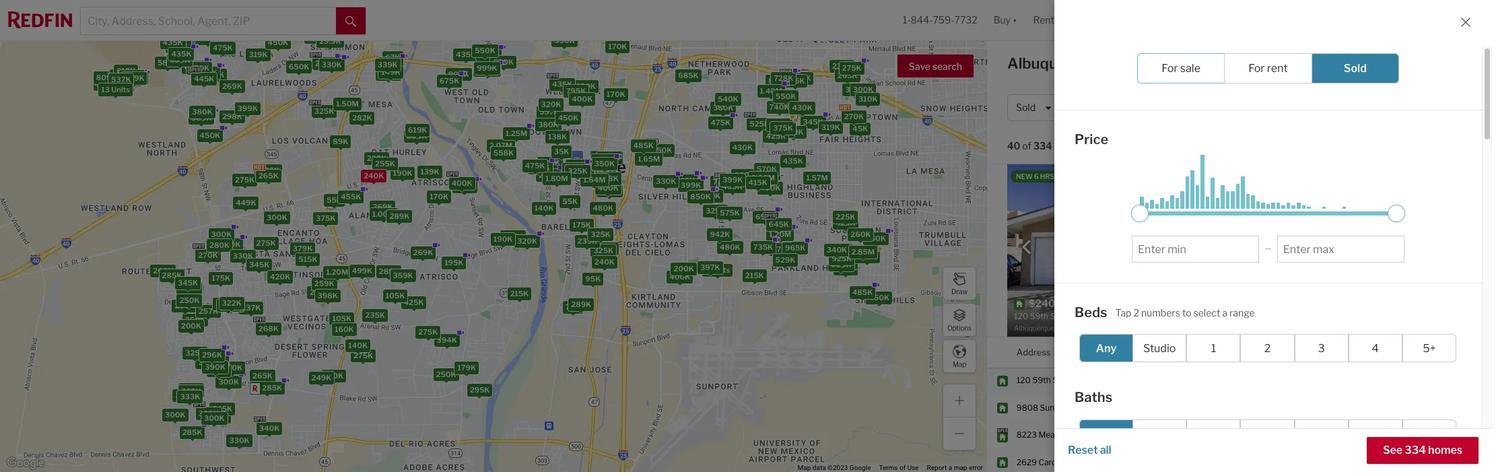 Task type: vqa. For each thing, say whether or not it's contained in the screenshot.
320K to the bottom
yes



Task type: describe. For each thing, give the bounding box(es) containing it.
435k right 570k at right top
[[783, 156, 803, 166]]

645k
[[769, 220, 789, 229]]

250k left 179k at the bottom of page
[[436, 369, 456, 379]]

280k down 449k
[[220, 240, 241, 249]]

562k
[[116, 68, 136, 78]]

296k
[[202, 350, 222, 360]]

435k up 35k
[[552, 80, 572, 89]]

0 vertical spatial 138k
[[548, 132, 567, 141]]

323k
[[175, 390, 195, 400]]

1 vertical spatial 480k
[[593, 203, 613, 213]]

0 horizontal spatial 537k
[[111, 75, 131, 84]]

1 horizontal spatial 55k
[[562, 196, 578, 206]]

0 vertical spatial 850k
[[757, 169, 777, 179]]

beds for beds / baths
[[1226, 102, 1249, 113]]

5+
[[1423, 342, 1436, 355]]

2 vertical spatial 625k
[[123, 75, 143, 84]]

250k up 257k
[[179, 296, 200, 305]]

574k
[[117, 69, 137, 78]]

1 vertical spatial 525k
[[750, 119, 770, 128]]

9808
[[1017, 403, 1038, 413]]

— right 35k
[[574, 152, 580, 161]]

2+ radio
[[1241, 419, 1295, 447]]

range
[[1230, 307, 1255, 318]]

0 vertical spatial 320k
[[541, 99, 561, 109]]

0 vertical spatial 625k
[[198, 34, 218, 43]]

250k up '95k'
[[596, 244, 616, 253]]

units for 3 units
[[712, 265, 730, 275]]

2 vertical spatial 215k
[[510, 289, 529, 299]]

sold inside checkbox
[[1344, 62, 1367, 75]]

0 vertical spatial 249k
[[455, 182, 475, 191]]

1 horizontal spatial 430k
[[792, 103, 813, 113]]

favorite button image
[[1213, 168, 1236, 191]]

2 checkbox
[[1241, 334, 1295, 362]]

1 vertical spatial 270k
[[198, 250, 218, 260]]

1 vertical spatial on redfin
[[1405, 346, 1446, 357]]

map button
[[943, 339, 976, 373]]

965k
[[785, 243, 806, 252]]

any for 1+
[[1096, 427, 1117, 440]]

0 vertical spatial 170k
[[608, 42, 627, 51]]

favorite this home image
[[1461, 426, 1477, 442]]

1 vertical spatial 235k
[[577, 236, 597, 246]]

321k
[[219, 300, 238, 310]]

1.25m
[[505, 129, 527, 138]]

2 horizontal spatial 350k
[[594, 159, 615, 168]]

353k
[[215, 299, 236, 308]]

360k
[[713, 103, 734, 112]]

1 vertical spatial 289k
[[571, 300, 591, 309]]

0 vertical spatial 650k
[[289, 62, 309, 72]]

95k
[[585, 274, 601, 284]]

35k
[[554, 147, 569, 156]]

$169
[[1363, 457, 1382, 467]]

844-
[[911, 14, 933, 26]]

0 horizontal spatial 105k
[[332, 314, 351, 323]]

1 vertical spatial 450k
[[558, 113, 579, 123]]

introducing a charming home ideally situated in the sought-after southwest neighborhood, just a short 10- minute drive fr...
[[1250, 176, 1455, 207]]

685k
[[678, 71, 699, 80]]

250k up 296k
[[185, 315, 205, 324]]

— up 630k
[[187, 36, 193, 46]]

a up the after
[[1296, 176, 1300, 186]]

location
[[1099, 346, 1135, 357]]

1 horizontal spatial 6
[[1310, 237, 1316, 247]]

2 vertical spatial price
[[1161, 346, 1182, 357]]

1.00m
[[372, 210, 395, 219]]

1 horizontal spatial 399k
[[681, 181, 701, 190]]

0 horizontal spatial 430k
[[732, 142, 753, 152]]

sort
[[1101, 140, 1121, 152]]

filters
[[1352, 102, 1379, 113]]

For sale checkbox
[[1137, 53, 1225, 83]]

8223 meadowbrook ave nw link
[[1017, 430, 1126, 441]]

1 vertical spatial 537k
[[539, 107, 559, 116]]

280k up '999k'
[[479, 50, 499, 59]]

595k
[[720, 180, 740, 189]]

1 horizontal spatial 140k
[[534, 204, 554, 213]]

for rent
[[1249, 62, 1288, 75]]

225k up 800k
[[836, 212, 855, 222]]

in
[[1421, 176, 1427, 186]]

0 horizontal spatial 420k
[[270, 272, 290, 281]]

59th
[[1032, 375, 1051, 385]]

558k
[[493, 148, 514, 158]]

8223 meadowbrook ave nw
[[1017, 430, 1126, 440]]

0 horizontal spatial 399k
[[237, 104, 258, 113]]

1 vertical spatial 475k
[[711, 118, 731, 127]]

0 vertical spatial 270k
[[844, 112, 864, 121]]

charming
[[1302, 176, 1337, 186]]

1 hrs from the top
[[1416, 430, 1428, 440]]

0 horizontal spatial 289k
[[389, 212, 410, 221]]

735k
[[753, 242, 773, 252]]

1 vertical spatial 170k
[[607, 90, 625, 99]]

3 for 3
[[1318, 342, 1325, 355]]

the
[[1429, 176, 1442, 186]]

1 vertical spatial 625k
[[185, 62, 205, 72]]

280k up 353k
[[209, 240, 230, 250]]

0 horizontal spatial 550k
[[475, 46, 495, 55]]

$185
[[1319, 219, 1339, 229]]

2 vertical spatial 475k
[[525, 161, 545, 170]]

1 horizontal spatial 425k
[[766, 131, 786, 140]]

any for studio
[[1096, 342, 1117, 355]]

1 vertical spatial beds
[[1075, 304, 1107, 320]]

ago
[[1056, 172, 1071, 180]]

all filters • 1
[[1338, 102, 1390, 113]]

short
[[1421, 187, 1441, 197]]

1 vertical spatial sw
[[1096, 403, 1110, 413]]

1 vertical spatial 240k
[[594, 257, 615, 266]]

0 horizontal spatial 315k
[[209, 365, 228, 375]]

draw button
[[943, 267, 976, 300]]

Any radio
[[1079, 419, 1133, 447]]

0 vertical spatial price
[[1075, 102, 1098, 113]]

0 horizontal spatial 350k
[[407, 131, 427, 140]]

3 units
[[705, 265, 730, 275]]

250k up 869k
[[593, 152, 614, 162]]

1 horizontal spatial 290k
[[315, 59, 335, 68]]

435k up 630k
[[163, 38, 183, 47]]

0 horizontal spatial redfin
[[1263, 237, 1288, 247]]

0 vertical spatial 175k
[[573, 221, 591, 230]]

1 vertical spatial baths
[[1274, 346, 1298, 357]]

257k
[[199, 307, 218, 316]]

ft.
[[1272, 219, 1281, 229]]

0 horizontal spatial 290k
[[175, 301, 195, 311]]

1 vertical spatial 650k
[[96, 80, 117, 89]]

insights
[[1363, 59, 1404, 71]]

2 vertical spatial 650k
[[771, 127, 792, 136]]

1 vertical spatial price
[[1075, 131, 1108, 147]]

google image
[[3, 455, 48, 472]]

0 vertical spatial 6
[[1034, 172, 1039, 180]]

576k
[[111, 71, 131, 81]]

435k up "900k"
[[456, 50, 476, 60]]

499k
[[352, 266, 372, 275]]

albuquerque,
[[1007, 55, 1102, 72]]

1 vertical spatial 175k
[[212, 273, 230, 283]]

save search
[[909, 61, 962, 72]]

2 horizontal spatial 269k
[[413, 248, 433, 257]]

Enter min text field
[[1138, 243, 1253, 256]]

more link
[[1310, 197, 1329, 207]]

1 horizontal spatial 1.20m
[[769, 230, 791, 239]]

favorite button checkbox
[[1213, 168, 1236, 191]]

120 59th st sw
[[1017, 375, 1076, 385]]

map
[[954, 464, 967, 471]]

a left range
[[1222, 307, 1228, 318]]

0 horizontal spatial 319k
[[249, 50, 268, 59]]

3+
[[1369, 427, 1382, 440]]

address button
[[1017, 337, 1051, 368]]

3 for 3 units
[[705, 265, 710, 275]]

map data ©2023 google
[[798, 464, 871, 471]]

homes inside see 334 homes button
[[1428, 444, 1463, 457]]

address
[[1017, 346, 1051, 357]]

0 horizontal spatial 240k
[[364, 171, 384, 180]]

0 horizontal spatial 600k
[[111, 81, 132, 90]]

error
[[969, 464, 983, 471]]

540k
[[718, 94, 738, 104]]

for for for rent
[[1249, 62, 1265, 75]]

3+ radio
[[1349, 419, 1402, 447]]

630k
[[170, 55, 190, 64]]

1 horizontal spatial 298k
[[310, 288, 330, 297]]

minimum price slider
[[1131, 204, 1149, 222]]

southwest
[[1300, 187, 1341, 197]]

for for for sale
[[1162, 62, 1178, 75]]

179k
[[458, 363, 476, 372]]

1 vertical spatial 298k
[[857, 252, 877, 261]]

0 horizontal spatial 525k
[[116, 72, 136, 81]]

drive
[[1279, 197, 1297, 207]]

1 vertical spatial 390k
[[205, 362, 225, 372]]

Enter max text field
[[1283, 243, 1399, 256]]

449k
[[236, 198, 256, 208]]

of for terms
[[900, 464, 906, 471]]

report a map error
[[927, 464, 983, 471]]

662k
[[116, 68, 136, 77]]

introducing
[[1250, 176, 1294, 186]]

— right the 559k
[[637, 150, 644, 159]]

0 vertical spatial 200k
[[674, 264, 694, 273]]

328k
[[181, 385, 201, 394]]

reset
[[1068, 444, 1098, 457]]

2.5+
[[1311, 427, 1332, 440]]

map for map data ©2023 google
[[798, 464, 811, 471]]

455k
[[341, 192, 361, 201]]

515k
[[298, 255, 317, 264]]

submit search image
[[345, 16, 356, 27]]

nm
[[1105, 55, 1130, 72]]

0 horizontal spatial 55k
[[327, 195, 342, 205]]

report
[[927, 464, 947, 471]]

800k
[[831, 246, 852, 255]]

2 vertical spatial 170k
[[430, 192, 448, 201]]

465k
[[722, 181, 742, 191]]

parkwest
[[1099, 430, 1135, 440]]

1 vertical spatial 320k
[[517, 236, 537, 246]]

1 albuquerque from the top
[[1099, 403, 1148, 413]]

0 vertical spatial 450k
[[268, 38, 288, 47]]

0 vertical spatial on
[[1250, 237, 1261, 247]]

terms of use
[[879, 464, 919, 471]]

900k
[[448, 70, 469, 79]]

2,063
[[1308, 430, 1331, 440]]

610k
[[676, 176, 695, 185]]

1 horizontal spatial favorite this home image
[[1461, 453, 1477, 469]]

0 horizontal spatial on redfin
[[1250, 237, 1288, 247]]

1 checkbox
[[1187, 334, 1241, 362]]

terms
[[879, 464, 898, 471]]

For rent checkbox
[[1224, 53, 1312, 83]]

0 horizontal spatial 475k
[[213, 43, 233, 52]]

2 for 2
[[1264, 342, 1271, 355]]

0 horizontal spatial 249k
[[311, 373, 331, 382]]

2 vertical spatial 450k
[[200, 131, 220, 140]]

1 inside 'checkbox'
[[1211, 342, 1216, 355]]

1 inside button
[[1386, 102, 1390, 113]]

999k
[[477, 63, 497, 73]]

1.5+
[[1203, 427, 1224, 440]]

282k
[[352, 113, 372, 123]]

1 horizontal spatial 315k
[[845, 85, 864, 95]]

1 vertical spatial 215k
[[745, 271, 764, 280]]

2 albuquerque from the top
[[1099, 457, 1148, 467]]

2629 cardenas dr ne albuquerque
[[1017, 457, 1148, 467]]

a left the map
[[949, 464, 952, 471]]

0 horizontal spatial price button
[[1066, 94, 1124, 121]]

0 horizontal spatial 339k
[[181, 386, 201, 396]]

1 horizontal spatial 269k
[[373, 202, 393, 211]]

4+ radio
[[1402, 419, 1456, 447]]

2 horizontal spatial 399k
[[723, 175, 743, 184]]

2.07m
[[489, 141, 513, 150]]

0 horizontal spatial 850k
[[690, 192, 711, 201]]

Studio checkbox
[[1133, 334, 1187, 362]]

699k
[[756, 212, 776, 221]]

225k down 35k
[[539, 170, 559, 180]]

0 vertical spatial 480k
[[599, 186, 620, 195]]

on inside button
[[1405, 346, 1417, 357]]

619k
[[408, 125, 427, 134]]



Task type: locate. For each thing, give the bounding box(es) containing it.
1 horizontal spatial 525k
[[750, 119, 770, 128]]

none
[[1319, 255, 1339, 265]]

redfin right $/sq.ft.
[[1419, 346, 1446, 357]]

0 vertical spatial 215k
[[591, 169, 610, 178]]

16 down 'see 334 homes'
[[1405, 457, 1414, 467]]

1 vertical spatial 6
[[1310, 237, 1316, 247]]

reset all
[[1068, 444, 1111, 457]]

1+ radio
[[1133, 419, 1187, 447]]

option group containing for sale
[[1137, 53, 1399, 83]]

$165
[[1363, 430, 1382, 440]]

200k down 257k
[[181, 321, 201, 331]]

390k down 296k
[[205, 362, 225, 372]]

0 vertical spatial 525k
[[116, 72, 136, 81]]

1 horizontal spatial 420k
[[700, 191, 721, 201]]

10-
[[1442, 187, 1455, 197]]

1 16 hrs from the top
[[1405, 430, 1428, 440]]

of inside 40 of 334 homes •
[[1022, 140, 1031, 152]]

2 vertical spatial option group
[[1079, 419, 1456, 447]]

1 vertical spatial 249k
[[311, 373, 331, 382]]

0 vertical spatial 350k
[[554, 36, 575, 45]]

460k
[[869, 293, 889, 302]]

0 vertical spatial 16 hrs
[[1405, 430, 1428, 440]]

1 down the select at the right bottom of page
[[1211, 342, 1216, 355]]

290k down 29.9k
[[315, 59, 335, 68]]

290k left 257k
[[175, 301, 195, 311]]

339k up 720k
[[378, 60, 398, 69]]

570k
[[757, 164, 777, 174]]

draw
[[951, 287, 968, 295]]

2 vertical spatial beds
[[1240, 346, 1261, 357]]

1 horizontal spatial 350k
[[554, 36, 575, 45]]

for inside checkbox
[[1249, 62, 1265, 75]]

beds left /
[[1226, 102, 1249, 113]]

• inside 40 of 334 homes •
[[1091, 141, 1094, 153]]

2 any from the top
[[1096, 427, 1117, 440]]

565k
[[118, 68, 138, 77]]

any inside checkbox
[[1096, 342, 1117, 355]]

559k
[[600, 153, 620, 162]]

/
[[1251, 102, 1254, 113]]

2 for 2 units
[[569, 161, 573, 170]]

275k
[[842, 64, 862, 73], [235, 175, 255, 185], [256, 238, 276, 247], [418, 328, 438, 337], [353, 350, 373, 360]]

0 horizontal spatial 298k
[[222, 112, 242, 121]]

490k
[[120, 70, 140, 79]]

hrs down 'see 334 homes'
[[1416, 457, 1428, 467]]

529k
[[775, 255, 795, 265]]

270k
[[844, 112, 864, 121], [198, 250, 218, 260]]

0 horizontal spatial 3
[[705, 265, 710, 275]]

289k down 255k
[[389, 212, 410, 221]]

—
[[187, 36, 193, 46], [637, 150, 644, 159], [574, 152, 580, 161], [1265, 243, 1272, 253]]

319k left 45k on the top right
[[821, 123, 840, 132]]

0 horizontal spatial of
[[900, 464, 906, 471]]

Sold checkbox
[[1311, 53, 1399, 83]]

523k
[[168, 42, 188, 51]]

of right 40
[[1022, 140, 1031, 152]]

save
[[909, 61, 931, 72]]

2 vertical spatial 235k
[[365, 310, 385, 320]]

1 horizontal spatial sold
[[1344, 62, 1367, 75]]

baths inside button
[[1256, 102, 1282, 113]]

1 horizontal spatial on redfin
[[1405, 346, 1446, 357]]

270k up 45k on the top right
[[844, 112, 864, 121]]

map inside map button
[[953, 360, 966, 368]]

138k down the 219k
[[600, 174, 619, 183]]

favorite this home image down favorite this home icon
[[1461, 453, 1477, 469]]

3 down 942k
[[705, 265, 710, 275]]

6
[[1034, 172, 1039, 180], [1310, 237, 1316, 247]]

homes inside 40 of 334 homes •
[[1054, 140, 1085, 152]]

1 horizontal spatial map
[[953, 360, 966, 368]]

redfin
[[1263, 237, 1288, 247], [1419, 346, 1446, 357]]

albuquerque, nm homes for sale
[[1007, 55, 1241, 72]]

0 horizontal spatial 270k
[[198, 250, 218, 260]]

2 hrs from the top
[[1416, 457, 1428, 467]]

map region
[[0, 0, 1074, 472]]

options
[[947, 324, 972, 332]]

2 inside map region
[[569, 161, 573, 170]]

425k down '359k'
[[404, 298, 424, 307]]

1 for from the left
[[1162, 62, 1178, 75]]

1 vertical spatial option group
[[1079, 334, 1456, 362]]

334 inside button
[[1405, 444, 1426, 457]]

market
[[1324, 59, 1361, 71]]

hours
[[1317, 237, 1339, 247]]

599k
[[124, 73, 144, 83]]

2629 cardenas dr ne link
[[1017, 457, 1098, 468]]

240k down 255k
[[364, 171, 384, 180]]

289k
[[389, 212, 410, 221], [571, 300, 591, 309]]

beds
[[1226, 102, 1249, 113], [1075, 304, 1107, 320], [1240, 346, 1261, 357]]

5+ checkbox
[[1402, 334, 1456, 362]]

0 vertical spatial 750k
[[189, 63, 209, 73]]

1 vertical spatial hrs
[[1416, 457, 1428, 467]]

price button
[[1066, 94, 1124, 121], [1161, 337, 1182, 368]]

480k
[[599, 186, 620, 195], [593, 203, 613, 213], [720, 242, 740, 252]]

3 inside map region
[[705, 265, 710, 275]]

2 horizontal spatial 425k
[[836, 218, 856, 228]]

1 vertical spatial on
[[1405, 346, 1417, 357]]

1 right 'filters'
[[1386, 102, 1390, 113]]

all
[[1100, 444, 1111, 457]]

3 right baths button
[[1318, 342, 1325, 355]]

225k
[[530, 163, 550, 173], [539, 170, 559, 180], [836, 212, 855, 222]]

0 vertical spatial map
[[953, 360, 966, 368]]

55k down 1.80m
[[562, 196, 578, 206]]

favorite this home image
[[1249, 313, 1265, 329], [1461, 453, 1477, 469]]

2 vertical spatial 425k
[[404, 298, 424, 307]]

beds for beds button
[[1240, 346, 1261, 357]]

2 inside 2 option
[[1264, 342, 1271, 355]]

0 horizontal spatial 1.20m
[[326, 267, 348, 276]]

480k down 1.64m in the left top of the page
[[599, 186, 620, 195]]

2 vertical spatial 269k
[[413, 248, 433, 257]]

0 horizontal spatial 650k
[[96, 80, 117, 89]]

2 vertical spatial baths
[[1075, 389, 1112, 405]]

160k
[[335, 325, 354, 334]]

55k down 89k
[[327, 195, 342, 205]]

2 vertical spatial units
[[712, 265, 730, 275]]

homes down '4+'
[[1428, 444, 1463, 457]]

beds left baths button
[[1240, 346, 1261, 357]]

beds inside beds / baths button
[[1226, 102, 1249, 113]]

16 hrs up 'see 334 homes'
[[1405, 430, 1428, 440]]

for inside checkbox
[[1162, 62, 1178, 75]]

450k down 470k
[[200, 131, 220, 140]]

1 horizontal spatial sw
[[1096, 403, 1110, 413]]

215k down 243k
[[510, 289, 529, 299]]

315k down 296k
[[209, 365, 228, 375]]

4 checkbox
[[1349, 334, 1402, 362]]

1 vertical spatial map
[[798, 464, 811, 471]]

809k
[[96, 73, 117, 82]]

0 vertical spatial 390k
[[760, 183, 780, 193]]

0 horizontal spatial 390k
[[205, 362, 225, 372]]

0 vertical spatial sold
[[1344, 62, 1367, 75]]

options button
[[943, 303, 976, 337]]

sale
[[1180, 62, 1201, 75]]

home type button
[[1129, 94, 1212, 121]]

350k up '795k'
[[554, 36, 575, 45]]

minute
[[1250, 197, 1277, 207]]

a right just
[[1415, 187, 1419, 197]]

6 left hrs
[[1034, 172, 1039, 180]]

sw right trl
[[1096, 403, 1110, 413]]

units for 2 units
[[575, 161, 593, 170]]

option group
[[1137, 53, 1399, 83], [1079, 334, 1456, 362], [1079, 419, 1456, 447]]

2 horizontal spatial 450k
[[558, 113, 579, 123]]

sold inside 'button'
[[1016, 102, 1036, 113]]

1 horizontal spatial 3
[[1318, 342, 1325, 355]]

850k down 610k
[[690, 192, 711, 201]]

1.20m up 259k
[[326, 267, 348, 276]]

1.20m
[[769, 230, 791, 239], [326, 267, 348, 276]]

baths left the sq.ft.
[[1274, 346, 1298, 357]]

market insights link
[[1324, 44, 1404, 73]]

0 horizontal spatial favorite this home image
[[1249, 313, 1265, 329]]

units
[[111, 85, 130, 95], [575, 161, 593, 170], [712, 265, 730, 275]]

1 16 from the top
[[1405, 430, 1414, 440]]

0 vertical spatial 537k
[[111, 75, 131, 84]]

1 horizontal spatial 138k
[[600, 174, 619, 183]]

$/sq.ft.
[[1363, 346, 1394, 357]]

numbers
[[1141, 307, 1180, 318]]

albuquerque up nw
[[1099, 403, 1148, 413]]

425k
[[766, 131, 786, 140], [836, 218, 856, 228], [404, 298, 424, 307]]

1 horizontal spatial 2
[[1134, 307, 1139, 318]]

140k down 1.80m
[[534, 204, 554, 213]]

1 vertical spatial units
[[575, 161, 593, 170]]

on up hoa
[[1250, 237, 1261, 247]]

1 any from the top
[[1096, 342, 1117, 355]]

terms of use link
[[879, 464, 919, 471]]

map for map
[[953, 360, 966, 368]]

1.5+ radio
[[1187, 419, 1241, 447]]

225k up 1.80m
[[530, 163, 550, 173]]

— up hoa
[[1265, 243, 1272, 253]]

homes up ago
[[1054, 140, 1085, 152]]

on redfin right $/sq.ft.
[[1405, 346, 1446, 357]]

249k
[[455, 182, 475, 191], [311, 373, 331, 382]]

1 horizontal spatial 339k
[[378, 60, 398, 69]]

2 horizontal spatial 650k
[[771, 127, 792, 136]]

0 horizontal spatial 485k
[[633, 141, 654, 150]]

0 vertical spatial 269k
[[222, 82, 242, 91]]

price button up sort
[[1066, 94, 1124, 121]]

350k up 869k
[[594, 159, 615, 168]]

0 horizontal spatial 2
[[569, 161, 573, 170]]

•
[[1380, 102, 1384, 113], [1091, 141, 1094, 153]]

0 vertical spatial 430k
[[792, 103, 813, 113]]

sq.ft. button
[[1308, 337, 1331, 368]]

2 16 hrs from the top
[[1405, 457, 1428, 467]]

2 vertical spatial 298k
[[310, 288, 330, 297]]

750k right 589k on the left top of the page
[[189, 63, 209, 73]]

850k
[[757, 169, 777, 179], [690, 192, 711, 201]]

any up all
[[1096, 427, 1117, 440]]

728k
[[774, 73, 793, 83]]

all
[[1338, 102, 1350, 113]]

units for 13 units
[[111, 85, 130, 95]]

map down options
[[953, 360, 966, 368]]

Any checkbox
[[1079, 334, 1133, 362]]

334 right 40
[[1033, 140, 1052, 152]]

195k
[[445, 258, 464, 267]]

235k
[[832, 61, 852, 71], [577, 236, 597, 246], [365, 310, 385, 320]]

1 vertical spatial 140k
[[348, 341, 368, 350]]

1-844-759-7732
[[903, 14, 978, 26]]

0 horizontal spatial sw
[[1062, 375, 1076, 385]]

430k up 880k
[[732, 142, 753, 152]]

2 right tap at the bottom right
[[1134, 307, 1139, 318]]

0 horizontal spatial 334
[[1033, 140, 1052, 152]]

all filters • 1 button
[[1313, 94, 1399, 121]]

1 vertical spatial 750k
[[652, 145, 672, 155]]

nw
[[1111, 430, 1126, 440]]

on redfin
[[1250, 237, 1288, 247], [1405, 346, 1446, 357]]

1.20m down 645k
[[769, 230, 791, 239]]

349k
[[307, 32, 327, 41]]

420k left 259k
[[270, 272, 290, 281]]

105k down '359k'
[[386, 291, 405, 300]]

sw right st
[[1062, 375, 1076, 385]]

315k
[[845, 85, 864, 95], [209, 365, 228, 375]]

298k
[[222, 112, 242, 121], [857, 252, 877, 261], [310, 288, 330, 297]]

398k
[[318, 291, 338, 300]]

1 vertical spatial 2
[[1134, 307, 1139, 318]]

google
[[850, 464, 871, 471]]

• right 'filters'
[[1380, 102, 1384, 113]]

1 horizontal spatial 235k
[[577, 236, 597, 246]]

on left 5+
[[1405, 346, 1417, 357]]

2 down 35k
[[569, 161, 573, 170]]

480k down 942k
[[720, 242, 740, 252]]

215k down 735k
[[745, 271, 764, 280]]

albuquerque down all
[[1099, 457, 1148, 467]]

1 horizontal spatial 200k
[[674, 264, 694, 273]]

fr...
[[1299, 197, 1310, 207]]

sold button
[[1007, 94, 1061, 121]]

©2023
[[828, 464, 848, 471]]

0 vertical spatial 290k
[[315, 59, 335, 68]]

450k left the 349k
[[268, 38, 288, 47]]

sought-
[[1250, 187, 1280, 197]]

1 vertical spatial redfin
[[1419, 346, 1446, 357]]

394k
[[437, 335, 457, 345]]

homes
[[1133, 55, 1183, 72]]

0 vertical spatial •
[[1380, 102, 1384, 113]]

$/sq.ft. button
[[1363, 337, 1394, 368]]

2+
[[1261, 427, 1274, 440]]

469k
[[783, 127, 804, 137]]

400k
[[572, 94, 593, 104], [452, 178, 472, 188], [760, 183, 781, 192], [598, 183, 619, 193], [670, 272, 690, 281]]

price button down numbers
[[1161, 337, 1182, 368]]

2.5+ radio
[[1295, 419, 1349, 447]]

475k down 360k in the top left of the page
[[711, 118, 731, 127]]

0 horizontal spatial homes
[[1054, 140, 1085, 152]]

240k
[[364, 171, 384, 180], [594, 257, 615, 266]]

0 vertical spatial 235k
[[832, 61, 852, 71]]

3 checkbox
[[1295, 334, 1349, 362]]

0 horizontal spatial on
[[1250, 237, 1261, 247]]

0 vertical spatial 485k
[[633, 141, 654, 150]]

2 for from the left
[[1249, 62, 1265, 75]]

0 vertical spatial price button
[[1066, 94, 1124, 121]]

2 units
[[569, 161, 593, 170]]

200k left the 397k
[[674, 264, 694, 273]]

redfin inside button
[[1419, 346, 1446, 357]]

units down 942k
[[712, 265, 730, 275]]

40 of 334 homes •
[[1007, 140, 1094, 153]]

0 horizontal spatial 450k
[[200, 131, 220, 140]]

550k up '999k'
[[475, 46, 495, 55]]

1 vertical spatial sold
[[1016, 102, 1036, 113]]

480k down 869k
[[593, 203, 613, 213]]

390k
[[760, 183, 780, 193], [205, 362, 225, 372]]

289k down '95k'
[[571, 300, 591, 309]]

334
[[1033, 140, 1052, 152], [1405, 444, 1426, 457]]

1 vertical spatial 485k
[[852, 288, 873, 297]]

9808 sun chaser trl sw
[[1017, 403, 1110, 413]]

16 left '4+'
[[1405, 430, 1414, 440]]

450k down '795k'
[[558, 113, 579, 123]]

3 inside 3 checkbox
[[1318, 342, 1325, 355]]

redfin down ft.
[[1263, 237, 1288, 247]]

1 horizontal spatial 475k
[[525, 161, 545, 170]]

2 16 from the top
[[1405, 457, 1414, 467]]

1 vertical spatial 290k
[[175, 301, 195, 311]]

any down tap at the bottom right
[[1096, 342, 1117, 355]]

1 vertical spatial •
[[1091, 141, 1094, 153]]

sq.ft.
[[1308, 346, 1331, 357]]

0 horizontal spatial 175k
[[212, 273, 230, 283]]

350k up 139k
[[407, 131, 427, 140]]

1 vertical spatial 600k
[[111, 81, 132, 90]]

347k
[[221, 300, 241, 310], [221, 300, 241, 310]]

0 horizontal spatial 138k
[[548, 132, 567, 141]]

425k up 800k
[[836, 218, 856, 228]]

390k down 2.00m
[[760, 183, 780, 193]]

baths up any option
[[1075, 389, 1112, 405]]

1 vertical spatial homes
[[1428, 444, 1463, 457]]

ne
[[1087, 457, 1098, 467]]

420k down 595k
[[700, 191, 721, 201]]

1 horizontal spatial 105k
[[386, 291, 405, 300]]

for left the sale
[[1162, 62, 1178, 75]]

0 vertical spatial 420k
[[700, 191, 721, 201]]

0 vertical spatial 105k
[[386, 291, 405, 300]]

any inside option
[[1096, 427, 1117, 440]]

435k down city, address, school, agent, zip search field
[[171, 49, 192, 59]]

1+
[[1154, 427, 1165, 440]]

previous button image
[[1020, 240, 1034, 254]]

175k down 1.64m in the left top of the page
[[573, 221, 591, 230]]

maximum price slider
[[1388, 204, 1405, 222]]

334 inside 40 of 334 homes •
[[1033, 140, 1052, 152]]

of for 40
[[1022, 140, 1031, 152]]

1 vertical spatial 550k
[[776, 92, 796, 101]]

for sale
[[1162, 62, 1201, 75]]

650k
[[289, 62, 309, 72], [96, 80, 117, 89], [771, 127, 792, 136]]

photo of 120 59th st sw, albuquerque, nm 87121 image
[[1007, 164, 1240, 337]]

750k left 880k
[[713, 177, 733, 187]]

0 vertical spatial sw
[[1062, 375, 1076, 385]]

City, Address, School, Agent, ZIP search field
[[81, 7, 336, 34]]

138k up 35k
[[548, 132, 567, 141]]

• inside button
[[1380, 102, 1384, 113]]

658k
[[98, 74, 118, 83]]

535k
[[117, 67, 137, 77], [115, 71, 136, 80], [125, 74, 146, 84]]

favorite this home image up 2 option
[[1249, 313, 1265, 329]]

built
[[1391, 219, 1408, 229]]

750k right the 559k
[[652, 145, 672, 155]]

more
[[1310, 197, 1329, 207]]

615k
[[117, 66, 136, 76]]



